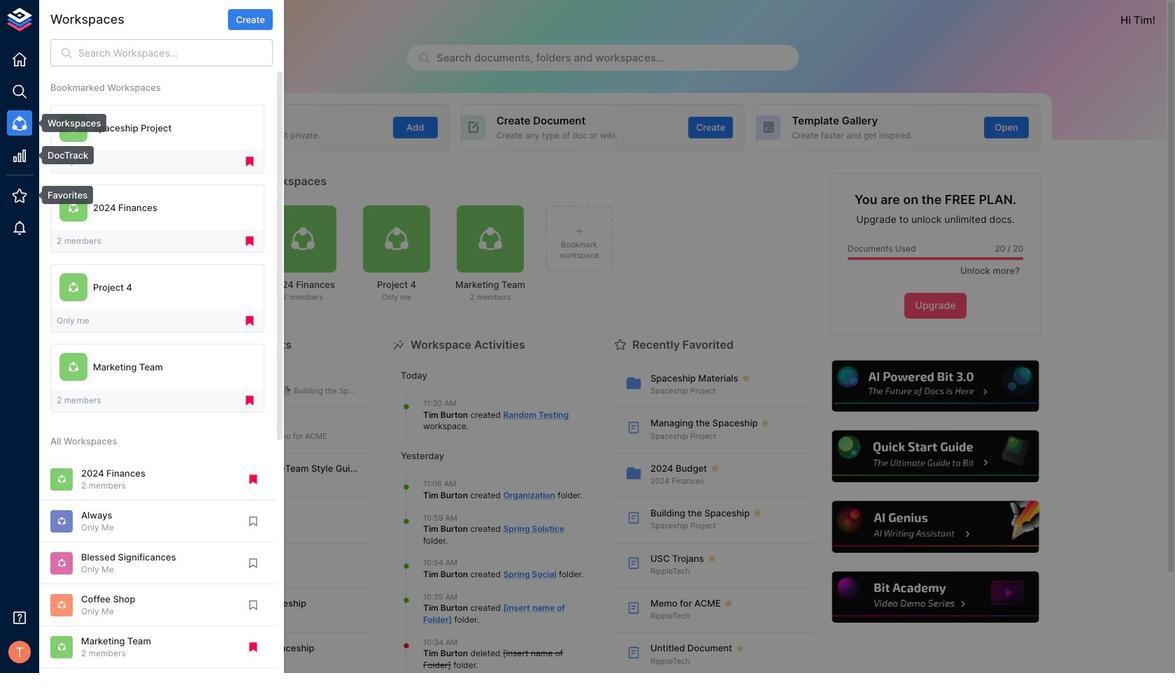 Task type: vqa. For each thing, say whether or not it's contained in the screenshot.
the acme text box
no



Task type: locate. For each thing, give the bounding box(es) containing it.
0 vertical spatial bookmark image
[[247, 516, 260, 528]]

2 vertical spatial bookmark image
[[247, 600, 260, 612]]

0 vertical spatial tooltip
[[32, 114, 107, 132]]

help image
[[831, 359, 1041, 414], [831, 429, 1041, 485], [831, 500, 1041, 555], [831, 570, 1041, 626]]

1 vertical spatial remove bookmark image
[[247, 474, 260, 486]]

0 vertical spatial remove bookmark image
[[244, 395, 256, 407]]

2 vertical spatial tooltip
[[32, 186, 93, 204]]

1 vertical spatial bookmark image
[[247, 558, 260, 570]]

remove bookmark image
[[244, 156, 256, 168], [244, 235, 256, 248], [244, 315, 256, 328], [247, 642, 260, 654]]

bookmark image
[[247, 516, 260, 528], [247, 558, 260, 570], [247, 600, 260, 612]]

1 vertical spatial tooltip
[[32, 146, 94, 165]]

3 bookmark image from the top
[[247, 600, 260, 612]]

tooltip
[[32, 114, 107, 132], [32, 146, 94, 165], [32, 186, 93, 204]]

1 help image from the top
[[831, 359, 1041, 414]]

remove bookmark image
[[244, 395, 256, 407], [247, 474, 260, 486]]



Task type: describe. For each thing, give the bounding box(es) containing it.
Search Workspaces... text field
[[78, 39, 273, 67]]

2 tooltip from the top
[[32, 146, 94, 165]]

2 bookmark image from the top
[[247, 558, 260, 570]]

2 help image from the top
[[831, 429, 1041, 485]]

1 tooltip from the top
[[32, 114, 107, 132]]

1 bookmark image from the top
[[247, 516, 260, 528]]

3 tooltip from the top
[[32, 186, 93, 204]]

3 help image from the top
[[831, 500, 1041, 555]]

4 help image from the top
[[831, 570, 1041, 626]]



